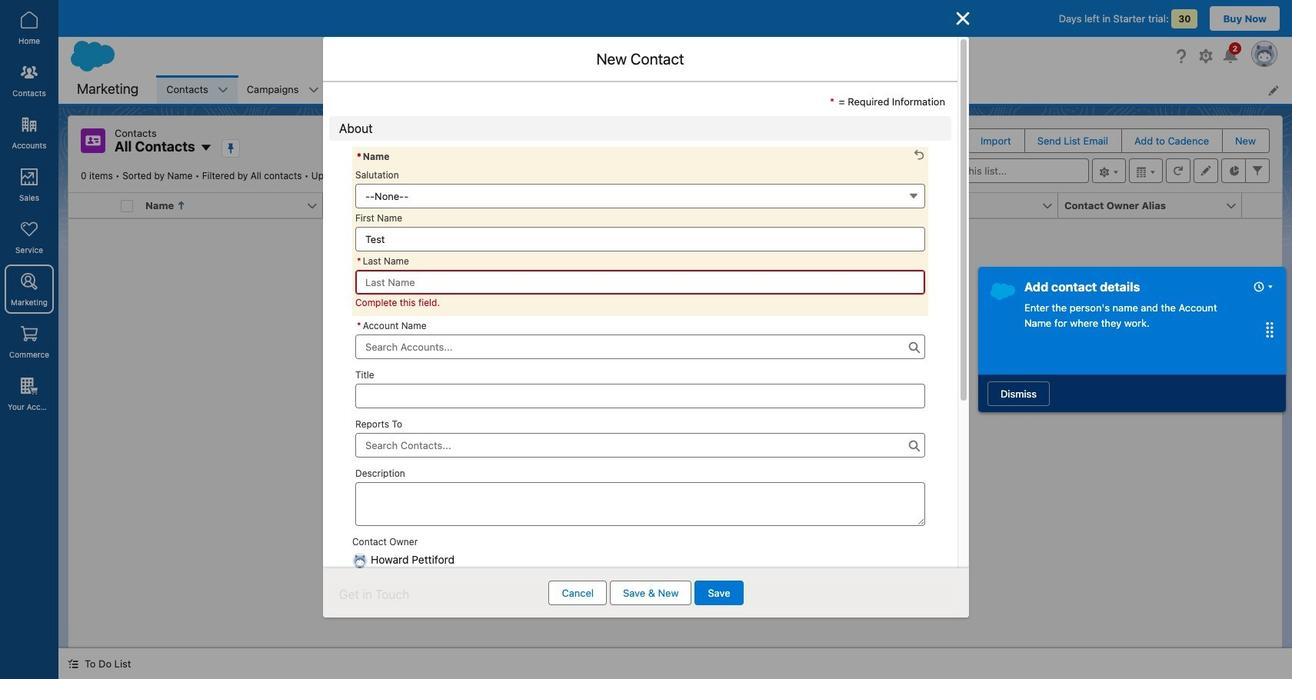 Task type: locate. For each thing, give the bounding box(es) containing it.
cell inside all contacts|contacts|list view "element"
[[115, 193, 139, 219]]

list
[[157, 75, 1293, 104]]

2 list item from the left
[[238, 75, 328, 104]]

account name element
[[323, 193, 516, 219]]

status inside all contacts|contacts|list view "element"
[[562, 328, 789, 513]]

1 list item from the left
[[157, 75, 238, 104]]

None text field
[[356, 384, 926, 408], [356, 482, 926, 526], [356, 384, 926, 408], [356, 482, 926, 526]]

status
[[562, 328, 789, 513]]

inverse image
[[954, 9, 973, 28]]

cell
[[115, 193, 139, 219]]

text default image
[[68, 659, 78, 670]]

name element
[[139, 193, 332, 219]]

email element
[[875, 193, 1068, 219]]

item number element
[[68, 193, 115, 219]]

Search All Contacts list view. search field
[[905, 159, 1090, 183]]

list item
[[157, 75, 238, 104], [238, 75, 328, 104], [328, 75, 414, 104], [414, 75, 479, 104]]

list view controls image
[[1093, 159, 1127, 183]]

First Name text field
[[356, 227, 926, 251]]

select list display image
[[1130, 159, 1164, 183]]

phone element
[[691, 193, 884, 219]]

contact owner alias element
[[1059, 193, 1252, 219]]



Task type: describe. For each thing, give the bounding box(es) containing it.
action image
[[1243, 193, 1283, 218]]

Salutation - Current Selection: --None-- button
[[356, 184, 926, 208]]

item number image
[[68, 193, 115, 218]]

Last Name text field
[[356, 270, 926, 294]]

all contacts|contacts|list view element
[[68, 115, 1284, 649]]

Search Contacts... text field
[[356, 433, 926, 457]]

Search Accounts... text field
[[356, 334, 926, 359]]

3 list item from the left
[[328, 75, 414, 104]]

action element
[[1243, 193, 1283, 219]]

title element
[[507, 193, 700, 219]]

4 list item from the left
[[414, 75, 479, 104]]

all contacts status
[[81, 170, 312, 182]]



Task type: vqa. For each thing, say whether or not it's contained in the screenshot.
inverse icon
yes



